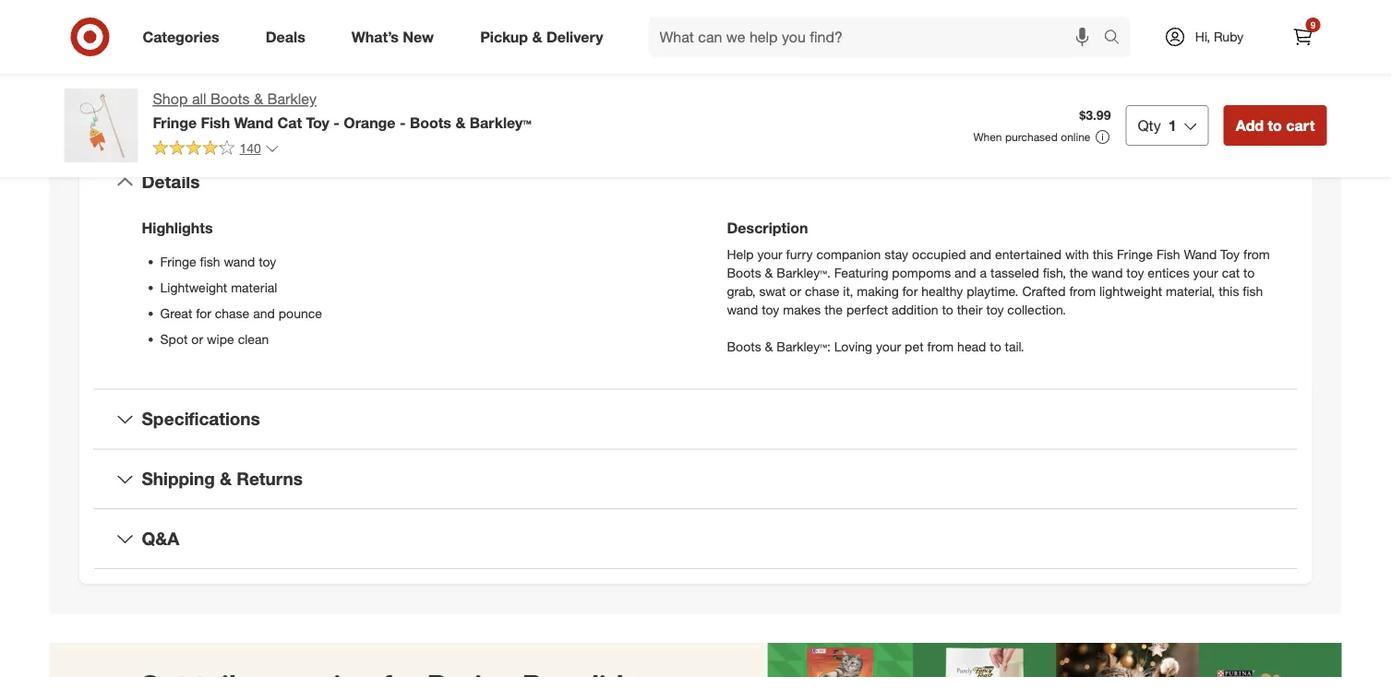 Task type: locate. For each thing, give the bounding box(es) containing it.
to inside button
[[1268, 116, 1282, 134]]

2 vertical spatial your
[[876, 338, 901, 355]]

& right pickup
[[532, 28, 542, 46]]

makes
[[783, 301, 821, 318]]

& left barkley™
[[455, 113, 466, 131]]

specifications
[[142, 409, 260, 430]]

fish inside help your furry companion stay occupied and entertained with this fringe fish wand toy from boots & barkley™. featuring pompoms and a tasseled fish, the wand toy entices your cat to grab, swat or chase it, making for healthy playtime. crafted from lightweight material, this fish wand toy makes the perfect addition to their toy collection.
[[1243, 283, 1263, 299]]

& left returns
[[220, 468, 232, 490]]

fish up entices
[[1157, 246, 1180, 262]]

add
[[1236, 116, 1264, 134]]

spot
[[160, 331, 188, 347]]

categories
[[143, 28, 219, 46]]

&
[[532, 28, 542, 46], [254, 90, 263, 108], [455, 113, 466, 131], [765, 265, 773, 281], [765, 338, 773, 355], [220, 468, 232, 490]]

more
[[346, 23, 380, 41]]

1 horizontal spatial from
[[1069, 283, 1096, 299]]

1 vertical spatial your
[[1193, 265, 1218, 281]]

this right "with"
[[1093, 246, 1113, 262]]

and left a
[[955, 265, 976, 281]]

0 vertical spatial from
[[1243, 246, 1270, 262]]

wand down grab,
[[727, 301, 758, 318]]

140 link
[[153, 139, 280, 160]]

it,
[[843, 283, 853, 299]]

1 horizontal spatial wand
[[727, 301, 758, 318]]

- right orange
[[400, 113, 406, 131]]

1 vertical spatial the
[[825, 301, 843, 318]]

1 horizontal spatial chase
[[805, 283, 840, 299]]

your left pet
[[876, 338, 901, 355]]

wand up entices
[[1184, 246, 1217, 262]]

barkley
[[267, 90, 317, 108]]

add to cart button
[[1224, 105, 1327, 146]]

the right makes
[[825, 301, 843, 318]]

deals
[[266, 28, 305, 46]]

ruby
[[1214, 29, 1244, 45]]

toy right cat
[[306, 113, 330, 131]]

1 vertical spatial wand
[[1184, 246, 1217, 262]]

clean
[[238, 331, 269, 347]]

1 vertical spatial advertisement region
[[49, 643, 1342, 678]]

or inside help your furry companion stay occupied and entertained with this fringe fish wand toy from boots & barkley™. featuring pompoms and a tasseled fish, the wand toy entices your cat to grab, swat or chase it, making for healthy playtime. crafted from lightweight material, this fish wand toy makes the perfect addition to their toy collection.
[[790, 283, 801, 299]]

or left 'wipe' at the left of page
[[191, 331, 203, 347]]

0 vertical spatial the
[[1070, 265, 1088, 281]]

show
[[305, 23, 342, 41]]

spot or wipe clean
[[160, 331, 269, 347]]

fish up 140 link at the left top of the page
[[201, 113, 230, 131]]

great
[[160, 305, 192, 321]]

tasseled
[[991, 265, 1039, 281]]

0 vertical spatial advertisement region
[[718, 0, 1327, 18]]

head
[[957, 338, 986, 355]]

toy
[[259, 253, 276, 270], [1127, 265, 1144, 281], [762, 301, 779, 318], [986, 301, 1004, 318]]

for up addition
[[903, 283, 918, 299]]

healthy
[[922, 283, 963, 299]]

fish inside help your furry companion stay occupied and entertained with this fringe fish wand toy from boots & barkley™. featuring pompoms and a tasseled fish, the wand toy entices your cat to grab, swat or chase it, making for healthy playtime. crafted from lightweight material, this fish wand toy makes the perfect addition to their toy collection.
[[1157, 246, 1180, 262]]

for right great
[[196, 305, 211, 321]]

wand inside shop all boots & barkley fringe fish wand cat toy - orange - boots & barkley™
[[234, 113, 273, 131]]

this down cat on the top
[[1219, 283, 1239, 299]]

2 horizontal spatial from
[[1243, 246, 1270, 262]]

fringe
[[153, 113, 197, 131], [1117, 246, 1153, 262], [160, 253, 196, 270]]

boots down grab,
[[727, 338, 761, 355]]

pickup & delivery
[[480, 28, 603, 46]]

0 horizontal spatial the
[[825, 301, 843, 318]]

-
[[334, 113, 340, 131], [400, 113, 406, 131]]

show more images
[[305, 23, 432, 41]]

0 horizontal spatial chase
[[215, 305, 250, 321]]

1 horizontal spatial -
[[400, 113, 406, 131]]

chase up 'wipe' at the left of page
[[215, 305, 250, 321]]

fish right material,
[[1243, 283, 1263, 299]]

deals link
[[250, 17, 328, 57]]

playtime.
[[967, 283, 1019, 299]]

boots
[[210, 90, 250, 108], [410, 113, 451, 131], [727, 265, 761, 281], [727, 338, 761, 355]]

what's
[[351, 28, 399, 46]]

your up material,
[[1193, 265, 1218, 281]]

description
[[727, 219, 808, 237]]

0 vertical spatial or
[[790, 283, 801, 299]]

0 horizontal spatial from
[[927, 338, 954, 355]]

& up swat
[[765, 265, 773, 281]]

details
[[142, 171, 200, 193]]

1 vertical spatial or
[[191, 331, 203, 347]]

1 vertical spatial fish
[[1243, 283, 1263, 299]]

What can we help you find? suggestions appear below search field
[[649, 17, 1108, 57]]

toy
[[306, 113, 330, 131], [1221, 246, 1240, 262]]

the
[[1070, 265, 1088, 281], [825, 301, 843, 318]]

- left orange
[[334, 113, 340, 131]]

sponsored
[[1272, 19, 1327, 33]]

0 vertical spatial toy
[[306, 113, 330, 131]]

toy up lightweight
[[1127, 265, 1144, 281]]

material
[[231, 279, 277, 295]]

and up a
[[970, 246, 991, 262]]

boots right orange
[[410, 113, 451, 131]]

wand up "material"
[[224, 253, 255, 270]]

toy up cat on the top
[[1221, 246, 1240, 262]]

search button
[[1095, 17, 1140, 61]]

toy down playtime.
[[986, 301, 1004, 318]]

0 horizontal spatial fish
[[201, 113, 230, 131]]

0 horizontal spatial wand
[[224, 253, 255, 270]]

for
[[903, 283, 918, 299], [196, 305, 211, 321]]

or up makes
[[790, 283, 801, 299]]

or
[[790, 283, 801, 299], [191, 331, 203, 347]]

the down "with"
[[1070, 265, 1088, 281]]

fish inside shop all boots & barkley fringe fish wand cat toy - orange - boots & barkley™
[[201, 113, 230, 131]]

0 horizontal spatial wand
[[234, 113, 273, 131]]

0 vertical spatial fish
[[201, 113, 230, 131]]

wand
[[234, 113, 273, 131], [1184, 246, 1217, 262]]

your down description
[[757, 246, 783, 262]]

and down "material"
[[253, 305, 275, 321]]

1 horizontal spatial fish
[[1243, 283, 1263, 299]]

purchased
[[1005, 130, 1058, 144]]

2 - from the left
[[400, 113, 406, 131]]

fish up lightweight material
[[200, 253, 220, 270]]

9 link
[[1283, 17, 1323, 57]]

to right add
[[1268, 116, 1282, 134]]

0 horizontal spatial this
[[1093, 246, 1113, 262]]

0 vertical spatial for
[[903, 283, 918, 299]]

0 horizontal spatial for
[[196, 305, 211, 321]]

1 horizontal spatial wand
[[1184, 246, 1217, 262]]

toy up "material"
[[259, 253, 276, 270]]

2 vertical spatial from
[[927, 338, 954, 355]]

2 horizontal spatial wand
[[1092, 265, 1123, 281]]

1 horizontal spatial toy
[[1221, 246, 1240, 262]]

material,
[[1166, 283, 1215, 299]]

toy inside shop all boots & barkley fringe fish wand cat toy - orange - boots & barkley™
[[306, 113, 330, 131]]

1 horizontal spatial for
[[903, 283, 918, 299]]

wipe
[[207, 331, 234, 347]]

delivery
[[546, 28, 603, 46]]

0 horizontal spatial toy
[[306, 113, 330, 131]]

advertisement region
[[718, 0, 1327, 18], [49, 643, 1342, 678]]

$3.99
[[1079, 107, 1111, 123]]

shipping & returns
[[142, 468, 303, 490]]

1 horizontal spatial the
[[1070, 265, 1088, 281]]

1 vertical spatial chase
[[215, 305, 250, 321]]

0 vertical spatial wand
[[234, 113, 273, 131]]

0 vertical spatial chase
[[805, 283, 840, 299]]

1 vertical spatial fish
[[1157, 246, 1180, 262]]

1 horizontal spatial this
[[1219, 283, 1239, 299]]

show more images button
[[293, 12, 444, 53]]

2 vertical spatial and
[[253, 305, 275, 321]]

chase left it,
[[805, 283, 840, 299]]

0 horizontal spatial your
[[757, 246, 783, 262]]

boots up grab,
[[727, 265, 761, 281]]

wand up "140"
[[234, 113, 273, 131]]

for inside help your furry companion stay occupied and entertained with this fringe fish wand toy from boots & barkley™. featuring pompoms and a tasseled fish, the wand toy entices your cat to grab, swat or chase it, making for healthy playtime. crafted from lightweight material, this fish wand toy makes the perfect addition to their toy collection.
[[903, 283, 918, 299]]

0 vertical spatial your
[[757, 246, 783, 262]]

lightweight
[[1100, 283, 1162, 299]]

lightweight material
[[160, 279, 277, 295]]

orange
[[344, 113, 396, 131]]

grab,
[[727, 283, 756, 299]]

0 horizontal spatial -
[[334, 113, 340, 131]]

1 vertical spatial and
[[955, 265, 976, 281]]

to
[[1268, 116, 1282, 134], [1244, 265, 1255, 281], [942, 301, 953, 318], [990, 338, 1001, 355]]

1 horizontal spatial or
[[790, 283, 801, 299]]

fish
[[201, 113, 230, 131], [1157, 246, 1180, 262]]

1 vertical spatial toy
[[1221, 246, 1240, 262]]

fringe fish wand toy
[[160, 253, 276, 270]]

companion
[[816, 246, 881, 262]]

addition
[[892, 301, 938, 318]]

boots inside help your furry companion stay occupied and entertained with this fringe fish wand toy from boots & barkley™. featuring pompoms and a tasseled fish, the wand toy entices your cat to grab, swat or chase it, making for healthy playtime. crafted from lightweight material, this fish wand toy makes the perfect addition to their toy collection.
[[727, 265, 761, 281]]

wand up lightweight
[[1092, 265, 1123, 281]]

help
[[727, 246, 754, 262]]

1 horizontal spatial fish
[[1157, 246, 1180, 262]]

2 horizontal spatial your
[[1193, 265, 1218, 281]]

perfect
[[846, 301, 888, 318]]

their
[[957, 301, 983, 318]]

help your furry companion stay occupied and entertained with this fringe fish wand toy from boots & barkley™. featuring pompoms and a tasseled fish, the wand toy entices your cat to grab, swat or chase it, making for healthy playtime. crafted from lightweight material, this fish wand toy makes the perfect addition to their toy collection.
[[727, 246, 1270, 318]]

1 vertical spatial for
[[196, 305, 211, 321]]

1 horizontal spatial your
[[876, 338, 901, 355]]

0 vertical spatial fish
[[200, 253, 220, 270]]



Task type: describe. For each thing, give the bounding box(es) containing it.
fringe inside shop all boots & barkley fringe fish wand cat toy - orange - boots & barkley™
[[153, 113, 197, 131]]

hi,
[[1195, 29, 1210, 45]]

1
[[1169, 116, 1177, 134]]

barkley™
[[470, 113, 532, 131]]

0 horizontal spatial or
[[191, 331, 203, 347]]

highlights
[[142, 219, 213, 237]]

to left tail.
[[990, 338, 1001, 355]]

to down healthy
[[942, 301, 953, 318]]

details button
[[94, 153, 1298, 212]]

9
[[1311, 19, 1316, 30]]

pompoms
[[892, 265, 951, 281]]

& left barkley™:
[[765, 338, 773, 355]]

swat
[[759, 283, 786, 299]]

140
[[240, 140, 261, 156]]

qty 1
[[1138, 116, 1177, 134]]

a
[[980, 265, 987, 281]]

making
[[857, 283, 899, 299]]

pickup & delivery link
[[464, 17, 626, 57]]

occupied
[[912, 246, 966, 262]]

wand inside help your furry companion stay occupied and entertained with this fringe fish wand toy from boots & barkley™. featuring pompoms and a tasseled fish, the wand toy entices your cat to grab, swat or chase it, making for healthy playtime. crafted from lightweight material, this fish wand toy makes the perfect addition to their toy collection.
[[1184, 246, 1217, 262]]

image of fringe fish wand cat toy - orange - boots & barkley™ image
[[64, 89, 138, 162]]

furry
[[786, 246, 813, 262]]

stay
[[885, 246, 908, 262]]

q&a
[[142, 528, 179, 549]]

crafted
[[1022, 283, 1066, 299]]

shipping
[[142, 468, 215, 490]]

0 horizontal spatial fish
[[200, 253, 220, 270]]

1 vertical spatial from
[[1069, 283, 1096, 299]]

search
[[1095, 30, 1140, 48]]

pounce
[[278, 305, 322, 321]]

specifications button
[[94, 390, 1298, 449]]

when purchased online
[[973, 130, 1091, 144]]

all
[[192, 90, 206, 108]]

to right cat on the top
[[1244, 265, 1255, 281]]

featuring
[[834, 265, 889, 281]]

loving
[[834, 338, 872, 355]]

& inside dropdown button
[[220, 468, 232, 490]]

& inside help your furry companion stay occupied and entertained with this fringe fish wand toy from boots & barkley™. featuring pompoms and a tasseled fish, the wand toy entices your cat to grab, swat or chase it, making for healthy playtime. crafted from lightweight material, this fish wand toy makes the perfect addition to their toy collection.
[[765, 265, 773, 281]]

what's new
[[351, 28, 434, 46]]

barkley™:
[[777, 338, 831, 355]]

lightweight
[[160, 279, 227, 295]]

1 - from the left
[[334, 113, 340, 131]]

toy down swat
[[762, 301, 779, 318]]

barkley™.
[[777, 265, 831, 281]]

cat
[[1222, 265, 1240, 281]]

with
[[1065, 246, 1089, 262]]

categories link
[[127, 17, 243, 57]]

shipping & returns button
[[94, 450, 1298, 509]]

hi, ruby
[[1195, 29, 1244, 45]]

pet
[[905, 338, 924, 355]]

0 vertical spatial this
[[1093, 246, 1113, 262]]

qty
[[1138, 116, 1161, 134]]

cart
[[1286, 116, 1315, 134]]

shop
[[153, 90, 188, 108]]

1 vertical spatial this
[[1219, 283, 1239, 299]]

pickup
[[480, 28, 528, 46]]

entices
[[1148, 265, 1190, 281]]

q&a button
[[94, 510, 1298, 569]]

fish,
[[1043, 265, 1066, 281]]

boots & barkley™: loving your pet from head to tail.
[[727, 338, 1024, 355]]

0 vertical spatial and
[[970, 246, 991, 262]]

toy inside help your furry companion stay occupied and entertained with this fringe fish wand toy from boots & barkley™. featuring pompoms and a tasseled fish, the wand toy entices your cat to grab, swat or chase it, making for healthy playtime. crafted from lightweight material, this fish wand toy makes the perfect addition to their toy collection.
[[1221, 246, 1240, 262]]

& left barkley
[[254, 90, 263, 108]]

fringe inside help your furry companion stay occupied and entertained with this fringe fish wand toy from boots & barkley™. featuring pompoms and a tasseled fish, the wand toy entices your cat to grab, swat or chase it, making for healthy playtime. crafted from lightweight material, this fish wand toy makes the perfect addition to their toy collection.
[[1117, 246, 1153, 262]]

online
[[1061, 130, 1091, 144]]

returns
[[237, 468, 303, 490]]

shop all boots & barkley fringe fish wand cat toy - orange - boots & barkley™
[[153, 90, 532, 131]]

tail.
[[1005, 338, 1024, 355]]

boots right the all
[[210, 90, 250, 108]]

great for chase and pounce
[[160, 305, 322, 321]]

new
[[403, 28, 434, 46]]

chase inside help your furry companion stay occupied and entertained with this fringe fish wand toy from boots & barkley™. featuring pompoms and a tasseled fish, the wand toy entices your cat to grab, swat or chase it, making for healthy playtime. crafted from lightweight material, this fish wand toy makes the perfect addition to their toy collection.
[[805, 283, 840, 299]]

entertained
[[995, 246, 1062, 262]]

collection.
[[1008, 301, 1066, 318]]

images
[[385, 23, 432, 41]]

add to cart
[[1236, 116, 1315, 134]]

what's new link
[[336, 17, 457, 57]]

when
[[973, 130, 1002, 144]]



Task type: vqa. For each thing, say whether or not it's contained in the screenshot.
the collection.
yes



